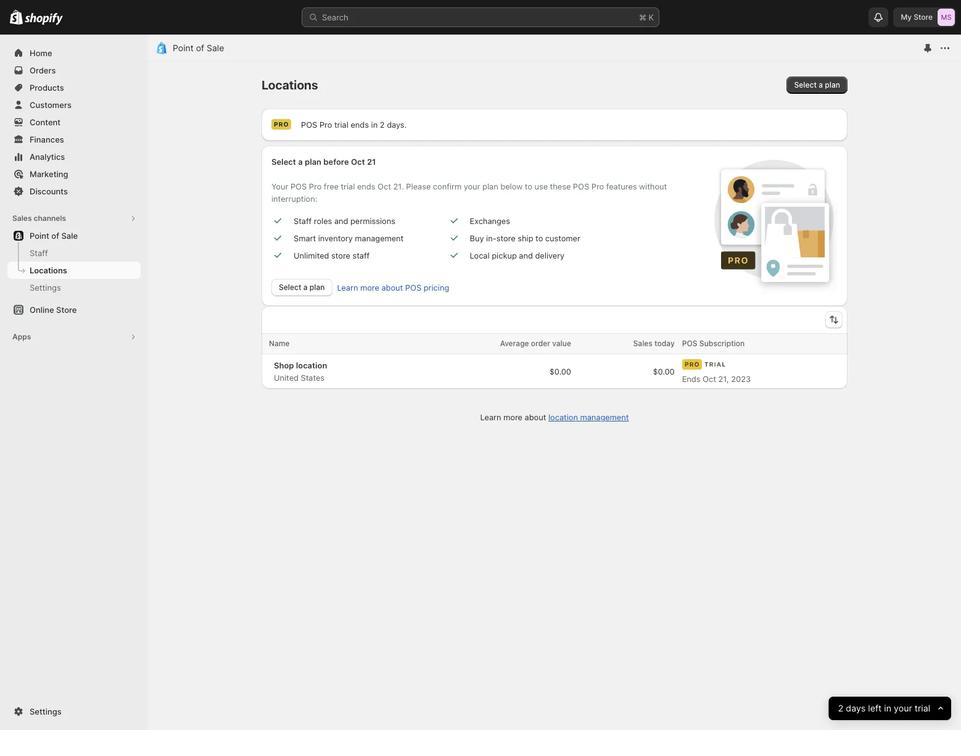 Task type: vqa. For each thing, say whether or not it's contained in the screenshot.
text field
no



Task type: describe. For each thing, give the bounding box(es) containing it.
0 horizontal spatial of
[[51, 231, 59, 241]]

content link
[[7, 114, 141, 131]]

1 horizontal spatial shopify image
[[25, 13, 63, 25]]

online
[[30, 305, 54, 315]]

2 days left in your trial
[[839, 703, 931, 714]]

staff link
[[7, 244, 141, 262]]

left
[[869, 703, 882, 714]]

apps button
[[7, 328, 141, 346]]

discounts
[[30, 186, 68, 196]]

trial
[[915, 703, 931, 714]]

marketing
[[30, 169, 68, 179]]

your
[[894, 703, 913, 714]]

my store image
[[938, 9, 956, 26]]

online store button
[[0, 301, 148, 319]]

products link
[[7, 79, 141, 96]]

days
[[846, 703, 866, 714]]

⌘ k
[[640, 12, 654, 22]]

home link
[[7, 44, 141, 62]]

⌘
[[640, 12, 647, 22]]

0 vertical spatial point of sale link
[[173, 43, 224, 53]]

0 horizontal spatial point
[[30, 231, 49, 241]]

my store
[[902, 12, 933, 22]]

search
[[322, 12, 349, 22]]

icon for point of sale image
[[156, 42, 168, 54]]

1 horizontal spatial sale
[[207, 43, 224, 53]]

locations link
[[7, 262, 141, 279]]

customers
[[30, 100, 72, 110]]

k
[[649, 12, 654, 22]]

finances
[[30, 135, 64, 144]]



Task type: locate. For each thing, give the bounding box(es) containing it.
2 settings from the top
[[30, 707, 62, 717]]

customers link
[[7, 96, 141, 114]]

of right "icon for point of sale"
[[196, 43, 204, 53]]

1 vertical spatial store
[[56, 305, 77, 315]]

home
[[30, 48, 52, 58]]

my
[[902, 12, 912, 22]]

marketing link
[[7, 165, 141, 183]]

point of sale link right "icon for point of sale"
[[173, 43, 224, 53]]

0 horizontal spatial point of sale link
[[7, 227, 141, 244]]

2 settings link from the top
[[7, 703, 141, 720]]

1 horizontal spatial store
[[914, 12, 933, 22]]

0 vertical spatial point
[[173, 43, 194, 53]]

store right online
[[56, 305, 77, 315]]

1 horizontal spatial of
[[196, 43, 204, 53]]

sale down sales channels button
[[61, 231, 78, 241]]

finances link
[[7, 131, 141, 148]]

sales channels
[[12, 214, 66, 223]]

1 vertical spatial point of sale link
[[7, 227, 141, 244]]

store inside button
[[56, 305, 77, 315]]

point up staff
[[30, 231, 49, 241]]

0 horizontal spatial store
[[56, 305, 77, 315]]

analytics
[[30, 152, 65, 162]]

0 horizontal spatial point of sale
[[30, 231, 78, 241]]

0 vertical spatial sale
[[207, 43, 224, 53]]

sales channels button
[[7, 210, 141, 227]]

point
[[173, 43, 194, 53], [30, 231, 49, 241]]

shopify image
[[10, 10, 23, 25], [25, 13, 63, 25]]

0 vertical spatial point of sale
[[173, 43, 224, 53]]

apps
[[12, 332, 31, 341]]

0 vertical spatial settings
[[30, 283, 61, 293]]

point of sale link
[[173, 43, 224, 53], [7, 227, 141, 244]]

of
[[196, 43, 204, 53], [51, 231, 59, 241]]

0 horizontal spatial shopify image
[[10, 10, 23, 25]]

point of sale link down channels
[[7, 227, 141, 244]]

products
[[30, 83, 64, 93]]

point of sale
[[173, 43, 224, 53], [30, 231, 78, 241]]

sale
[[207, 43, 224, 53], [61, 231, 78, 241]]

1 vertical spatial point of sale
[[30, 231, 78, 241]]

locations
[[30, 265, 67, 275]]

1 horizontal spatial point of sale link
[[173, 43, 224, 53]]

store for my store
[[914, 12, 933, 22]]

1 settings link from the top
[[7, 279, 141, 296]]

2
[[839, 703, 844, 714]]

in
[[885, 703, 892, 714]]

store
[[914, 12, 933, 22], [56, 305, 77, 315]]

orders link
[[7, 62, 141, 79]]

sales
[[12, 214, 32, 223]]

1 vertical spatial point
[[30, 231, 49, 241]]

0 vertical spatial of
[[196, 43, 204, 53]]

staff
[[30, 248, 48, 258]]

of down channels
[[51, 231, 59, 241]]

settings link
[[7, 279, 141, 296], [7, 703, 141, 720]]

content
[[30, 117, 61, 127]]

1 horizontal spatial point
[[173, 43, 194, 53]]

0 horizontal spatial sale
[[61, 231, 78, 241]]

0 vertical spatial store
[[914, 12, 933, 22]]

store right my
[[914, 12, 933, 22]]

online store
[[30, 305, 77, 315]]

store for online store
[[56, 305, 77, 315]]

0 vertical spatial settings link
[[7, 279, 141, 296]]

analytics link
[[7, 148, 141, 165]]

point of sale right "icon for point of sale"
[[173, 43, 224, 53]]

1 vertical spatial settings
[[30, 707, 62, 717]]

1 vertical spatial settings link
[[7, 703, 141, 720]]

settings
[[30, 283, 61, 293], [30, 707, 62, 717]]

point of sale down channels
[[30, 231, 78, 241]]

discounts link
[[7, 183, 141, 200]]

point right "icon for point of sale"
[[173, 43, 194, 53]]

1 vertical spatial sale
[[61, 231, 78, 241]]

channels
[[34, 214, 66, 223]]

orders
[[30, 65, 56, 75]]

2 days left in your trial button
[[829, 697, 952, 720]]

1 horizontal spatial point of sale
[[173, 43, 224, 53]]

online store link
[[7, 301, 141, 319]]

1 vertical spatial of
[[51, 231, 59, 241]]

1 settings from the top
[[30, 283, 61, 293]]

sale right "icon for point of sale"
[[207, 43, 224, 53]]



